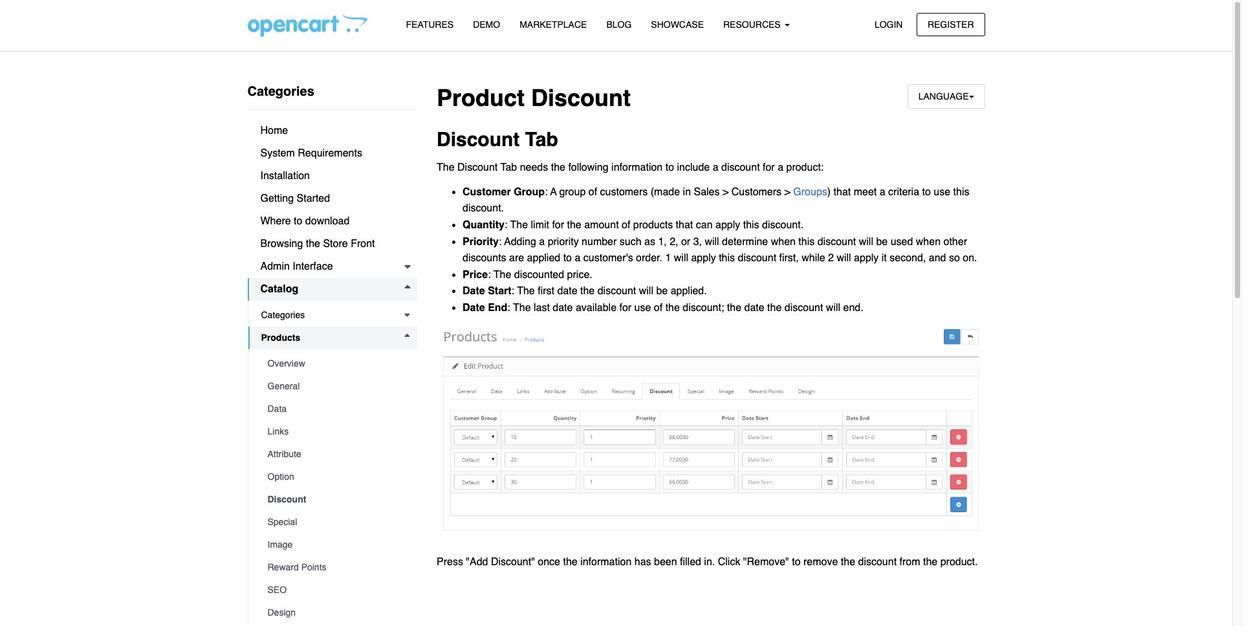 Task type: describe. For each thing, give the bounding box(es) containing it.
are
[[509, 252, 524, 264]]

)
[[827, 186, 831, 198]]

) that meet a criteria to use this discount.
[[463, 186, 969, 214]]

has
[[634, 556, 651, 568]]

special
[[268, 517, 297, 527]]

needs
[[520, 162, 548, 173]]

language
[[918, 91, 969, 102]]

the left last
[[513, 302, 531, 314]]

it
[[882, 252, 887, 264]]

resources
[[723, 19, 783, 30]]

demo
[[473, 19, 500, 30]]

date right last
[[553, 302, 573, 314]]

discount inside discount link
[[268, 494, 306, 505]]

admin interface link
[[247, 256, 417, 278]]

quantity : the limit for the amount of products that can apply this discount.
[[463, 219, 804, 231]]

product:
[[786, 162, 824, 173]]

the up the start
[[494, 269, 511, 281]]

system
[[260, 148, 295, 159]]

the right once
[[563, 556, 578, 568]]

discount up available
[[598, 286, 636, 297]]

date right discount;
[[744, 302, 764, 314]]

customer's
[[583, 252, 633, 264]]

the discount tab needs the following information to include a discount for a product:
[[437, 162, 824, 173]]

2 > from the left
[[784, 186, 790, 198]]

home link
[[247, 120, 417, 142]]

other
[[944, 236, 967, 247]]

image link
[[255, 534, 417, 556]]

2 when from the left
[[916, 236, 941, 247]]

discount"
[[491, 556, 535, 568]]

3,
[[693, 236, 702, 247]]

seo link
[[255, 579, 417, 602]]

be inside : adding a priority number such as 1, 2, or 3, will determine when this discount will be used when other discounts are applied to a customer's order. 1 will apply this discount first, while 2 will apply it second, and so on.
[[876, 236, 888, 247]]

marketplace link
[[510, 14, 597, 36]]

products link
[[248, 327, 417, 349]]

apply right "can"
[[716, 219, 740, 231]]

store
[[323, 238, 348, 250]]

meet
[[854, 186, 877, 198]]

on.
[[963, 252, 977, 264]]

image
[[268, 540, 293, 550]]

following
[[568, 162, 609, 173]]

groups
[[793, 186, 827, 198]]

data
[[268, 404, 287, 414]]

option link
[[255, 466, 417, 488]]

1 vertical spatial information
[[580, 556, 632, 568]]

: down discounted
[[511, 286, 514, 297]]

where to download
[[260, 215, 350, 227]]

browsing the store front link
[[247, 233, 417, 256]]

will right 1
[[674, 252, 688, 264]]

the right from at right bottom
[[923, 556, 938, 568]]

order.
[[636, 252, 662, 264]]

of inside 'price : the discounted price. date start : the first date the discount will be applied. date end : the last date available for use of the discount; the date the discount will end.'
[[654, 302, 663, 314]]

1 vertical spatial categories
[[261, 310, 305, 320]]

sales
[[694, 186, 720, 198]]

1 horizontal spatial of
[[622, 219, 630, 231]]

such
[[620, 236, 642, 247]]

priority
[[548, 236, 579, 247]]

system requirements
[[260, 148, 362, 159]]

special link
[[255, 511, 417, 534]]

a up price. in the left of the page
[[575, 252, 581, 264]]

in.
[[704, 556, 715, 568]]

installation
[[260, 170, 310, 182]]

the down the 'first,'
[[767, 302, 782, 314]]

discount;
[[683, 302, 724, 314]]

end.
[[843, 302, 863, 314]]

so
[[949, 252, 960, 264]]

use inside 'price : the discounted price. date start : the first date the discount will be applied. date end : the last date available for use of the discount; the date the discount will end.'
[[634, 302, 651, 314]]

opencart - open source shopping cart solution image
[[247, 14, 367, 37]]

a
[[550, 186, 557, 198]]

marketplace
[[520, 19, 587, 30]]

showcase link
[[641, 14, 714, 36]]

groups link
[[793, 186, 827, 198]]

this up while
[[799, 236, 815, 247]]

1 when from the left
[[771, 236, 796, 247]]

2,
[[670, 236, 678, 247]]

attribute link
[[255, 443, 417, 466]]

installation link
[[247, 165, 417, 188]]

the left store on the top
[[306, 238, 320, 250]]

2 date from the top
[[463, 302, 485, 314]]

press "add discount" once the information has been filled in. click "remove" to remove the discount from the product.
[[437, 556, 978, 568]]

number
[[582, 236, 617, 247]]

1 horizontal spatial discount.
[[762, 219, 804, 231]]

customer group : a group of customers (made in sales > customers > groups
[[463, 186, 827, 198]]

getting
[[260, 193, 294, 204]]

getting started
[[260, 193, 330, 204]]

that inside ) that meet a criteria to use this discount.
[[834, 186, 851, 198]]

general
[[268, 381, 300, 391]]

amount
[[584, 219, 619, 231]]

0 vertical spatial for
[[763, 162, 775, 173]]

browsing the store front
[[260, 238, 375, 250]]

applied.
[[671, 286, 707, 297]]

the right remove
[[841, 556, 855, 568]]

to left include
[[666, 162, 674, 173]]

will right '3,'
[[705, 236, 719, 247]]

adding discount image
[[437, 325, 985, 546]]

browsing
[[260, 238, 303, 250]]

once
[[538, 556, 560, 568]]

determine
[[722, 236, 768, 247]]

reward points link
[[255, 556, 417, 579]]

the right discount;
[[727, 302, 741, 314]]

a right include
[[713, 162, 718, 173]]

1 vertical spatial that
[[676, 219, 693, 231]]

second,
[[890, 252, 926, 264]]

and
[[929, 252, 946, 264]]

priority
[[463, 236, 499, 247]]

requirements
[[298, 148, 362, 159]]

attribute
[[268, 449, 301, 459]]

discount down determine
[[738, 252, 776, 264]]

filled
[[680, 556, 701, 568]]

group
[[514, 186, 545, 198]]

first,
[[779, 252, 799, 264]]

this inside ) that meet a criteria to use this discount.
[[953, 186, 969, 198]]

features
[[406, 19, 454, 30]]

design
[[268, 607, 296, 618]]

to inside ) that meet a criteria to use this discount.
[[922, 186, 931, 198]]

"remove"
[[743, 556, 789, 568]]

design link
[[255, 602, 417, 624]]

to inside : adding a priority number such as 1, 2, or 3, will determine when this discount will be used when other discounts are applied to a customer's order. 1 will apply this discount first, while 2 will apply it second, and so on.
[[563, 252, 572, 264]]

login
[[875, 19, 903, 29]]

applied
[[527, 252, 560, 264]]



Task type: locate. For each thing, give the bounding box(es) containing it.
1 vertical spatial of
[[622, 219, 630, 231]]

to right "where"
[[294, 215, 302, 227]]

press
[[437, 556, 463, 568]]

apply down '3,'
[[691, 252, 716, 264]]

:
[[545, 186, 548, 198], [505, 219, 507, 231], [499, 236, 502, 247], [488, 269, 491, 281], [511, 286, 514, 297], [507, 302, 510, 314]]

apply left it
[[854, 252, 879, 264]]

will left end. at the right
[[826, 302, 840, 314]]

option
[[268, 472, 294, 482]]

links link
[[255, 421, 417, 443]]

1 horizontal spatial that
[[834, 186, 851, 198]]

: left "a"
[[545, 186, 548, 198]]

click
[[718, 556, 740, 568]]

discount
[[721, 162, 760, 173], [818, 236, 856, 247], [738, 252, 776, 264], [598, 286, 636, 297], [785, 302, 823, 314], [858, 556, 897, 568]]

1 vertical spatial date
[[463, 302, 485, 314]]

used
[[891, 236, 913, 247]]

data link
[[255, 398, 417, 421]]

the up adding
[[510, 219, 528, 231]]

from
[[900, 556, 920, 568]]

download
[[305, 215, 350, 227]]

been
[[654, 556, 677, 568]]

seo
[[268, 585, 287, 595]]

getting started link
[[247, 188, 417, 210]]

1 horizontal spatial >
[[784, 186, 790, 198]]

0 vertical spatial of
[[589, 186, 597, 198]]

that up or
[[676, 219, 693, 231]]

information left has
[[580, 556, 632, 568]]

quantity
[[463, 219, 505, 231]]

categories link
[[248, 304, 417, 327]]

1 vertical spatial discount.
[[762, 219, 804, 231]]

a up applied
[[539, 236, 545, 247]]

: down the start
[[507, 302, 510, 314]]

showcase
[[651, 19, 704, 30]]

discount left end. at the right
[[785, 302, 823, 314]]

discount up 2
[[818, 236, 856, 247]]

criteria
[[888, 186, 919, 198]]

login link
[[864, 13, 914, 36]]

price : the discounted price. date start : the first date the discount will be applied. date end : the last date available for use of the discount; the date the discount will end.
[[463, 269, 863, 314]]

of right group
[[589, 186, 597, 198]]

the right the needs
[[551, 162, 565, 173]]

demo link
[[463, 14, 510, 36]]

discounts
[[463, 252, 506, 264]]

information
[[611, 162, 663, 173], [580, 556, 632, 568]]

when up the and
[[916, 236, 941, 247]]

tab left the needs
[[500, 162, 517, 173]]

admin interface
[[260, 261, 333, 272]]

to left remove
[[792, 556, 801, 568]]

home
[[260, 125, 288, 137]]

features link
[[396, 14, 463, 36]]

1 horizontal spatial use
[[934, 186, 950, 198]]

blog link
[[597, 14, 641, 36]]

1 date from the top
[[463, 286, 485, 297]]

as
[[644, 236, 655, 247]]

or
[[681, 236, 690, 247]]

while
[[802, 252, 825, 264]]

0 horizontal spatial >
[[723, 186, 729, 198]]

0 vertical spatial tab
[[525, 128, 558, 151]]

product
[[437, 85, 525, 111]]

language button
[[907, 84, 985, 109]]

0 horizontal spatial for
[[552, 219, 564, 231]]

discount.
[[463, 203, 504, 214], [762, 219, 804, 231]]

will right 2
[[837, 252, 851, 264]]

of left discount;
[[654, 302, 663, 314]]

1 > from the left
[[723, 186, 729, 198]]

discount up "customers"
[[721, 162, 760, 173]]

discount tab
[[437, 128, 558, 151]]

0 horizontal spatial of
[[589, 186, 597, 198]]

0 vertical spatial discount.
[[463, 203, 504, 214]]

2
[[828, 252, 834, 264]]

discount. up the 'first,'
[[762, 219, 804, 231]]

0 horizontal spatial be
[[656, 286, 668, 297]]

0 vertical spatial information
[[611, 162, 663, 173]]

reward points
[[268, 562, 326, 573]]

0 horizontal spatial that
[[676, 219, 693, 231]]

adding
[[504, 236, 536, 247]]

1 horizontal spatial for
[[619, 302, 632, 314]]

date down the price
[[463, 286, 485, 297]]

where to download link
[[247, 210, 417, 233]]

a inside ) that meet a criteria to use this discount.
[[880, 186, 885, 198]]

: inside : adding a priority number such as 1, 2, or 3, will determine when this discount will be used when other discounts are applied to a customer's order. 1 will apply this discount first, while 2 will apply it second, and so on.
[[499, 236, 502, 247]]

for up priority
[[552, 219, 564, 231]]

interface
[[293, 261, 333, 272]]

will
[[705, 236, 719, 247], [859, 236, 873, 247], [674, 252, 688, 264], [837, 252, 851, 264], [639, 286, 653, 297], [826, 302, 840, 314]]

product discount
[[437, 85, 631, 111]]

the
[[551, 162, 565, 173], [567, 219, 581, 231], [306, 238, 320, 250], [580, 286, 595, 297], [665, 302, 680, 314], [727, 302, 741, 314], [767, 302, 782, 314], [563, 556, 578, 568], [841, 556, 855, 568], [923, 556, 938, 568]]

use right available
[[634, 302, 651, 314]]

this up determine
[[743, 219, 759, 231]]

tab
[[525, 128, 558, 151], [500, 162, 517, 173]]

discount. inside ) that meet a criteria to use this discount.
[[463, 203, 504, 214]]

that
[[834, 186, 851, 198], [676, 219, 693, 231]]

for up "customers"
[[763, 162, 775, 173]]

categories
[[247, 84, 314, 99], [261, 310, 305, 320]]

for right available
[[619, 302, 632, 314]]

1 horizontal spatial be
[[876, 236, 888, 247]]

0 horizontal spatial discount.
[[463, 203, 504, 214]]

date down price. in the left of the page
[[557, 286, 577, 297]]

can
[[696, 219, 713, 231]]

the down applied.
[[665, 302, 680, 314]]

date
[[557, 286, 577, 297], [553, 302, 573, 314], [744, 302, 764, 314]]

2 vertical spatial for
[[619, 302, 632, 314]]

> left the groups
[[784, 186, 790, 198]]

blog
[[606, 19, 632, 30]]

0 horizontal spatial when
[[771, 236, 796, 247]]

> right sales in the right top of the page
[[723, 186, 729, 198]]

a right meet
[[880, 186, 885, 198]]

resources link
[[714, 14, 799, 36]]

1 horizontal spatial when
[[916, 236, 941, 247]]

be inside 'price : the discounted price. date start : the first date the discount will be applied. date end : the last date available for use of the discount; the date the discount will end.'
[[656, 286, 668, 297]]

use inside ) that meet a criteria to use this discount.
[[934, 186, 950, 198]]

when up the 'first,'
[[771, 236, 796, 247]]

categories up "home"
[[247, 84, 314, 99]]

admin
[[260, 261, 290, 272]]

catalog link
[[247, 278, 417, 301]]

1 vertical spatial tab
[[500, 162, 517, 173]]

to down priority
[[563, 252, 572, 264]]

will left used at the top right
[[859, 236, 873, 247]]

group
[[559, 186, 586, 198]]

first
[[538, 286, 554, 297]]

the left the first
[[517, 286, 535, 297]]

for inside 'price : the discounted price. date start : the first date the discount will be applied. date end : the last date available for use of the discount; the date the discount will end.'
[[619, 302, 632, 314]]

be
[[876, 236, 888, 247], [656, 286, 668, 297]]

customer
[[463, 186, 511, 198]]

to right criteria
[[922, 186, 931, 198]]

0 vertical spatial that
[[834, 186, 851, 198]]

end
[[488, 302, 507, 314]]

products
[[261, 333, 300, 343]]

1 vertical spatial for
[[552, 219, 564, 231]]

started
[[297, 193, 330, 204]]

to
[[666, 162, 674, 173], [922, 186, 931, 198], [294, 215, 302, 227], [563, 252, 572, 264], [792, 556, 801, 568]]

discount. up quantity
[[463, 203, 504, 214]]

1 vertical spatial be
[[656, 286, 668, 297]]

>
[[723, 186, 729, 198], [784, 186, 790, 198]]

information up customer group : a group of customers (made in sales > customers > groups at top
[[611, 162, 663, 173]]

available
[[576, 302, 617, 314]]

system requirements link
[[247, 142, 417, 165]]

register link
[[917, 13, 985, 36]]

date left end
[[463, 302, 485, 314]]

in
[[683, 186, 691, 198]]

: up adding
[[505, 219, 507, 231]]

this up other at the top right of the page
[[953, 186, 969, 198]]

overview
[[268, 358, 305, 369]]

the down price. in the left of the page
[[580, 286, 595, 297]]

will down order.
[[639, 286, 653, 297]]

0 horizontal spatial tab
[[500, 162, 517, 173]]

1 horizontal spatial tab
[[525, 128, 558, 151]]

be left applied.
[[656, 286, 668, 297]]

when
[[771, 236, 796, 247], [916, 236, 941, 247]]

0 vertical spatial date
[[463, 286, 485, 297]]

a left "product:"
[[778, 162, 783, 173]]

2 horizontal spatial for
[[763, 162, 775, 173]]

1 vertical spatial use
[[634, 302, 651, 314]]

2 vertical spatial of
[[654, 302, 663, 314]]

2 horizontal spatial of
[[654, 302, 663, 314]]

0 vertical spatial be
[[876, 236, 888, 247]]

product.
[[940, 556, 978, 568]]

the down discount tab
[[437, 162, 455, 173]]

0 vertical spatial categories
[[247, 84, 314, 99]]

that right )
[[834, 186, 851, 198]]

discount left from at right bottom
[[858, 556, 897, 568]]

overview link
[[255, 353, 417, 375]]

be up it
[[876, 236, 888, 247]]

0 horizontal spatial use
[[634, 302, 651, 314]]

: down discounts
[[488, 269, 491, 281]]

include
[[677, 162, 710, 173]]

this down determine
[[719, 252, 735, 264]]

use right criteria
[[934, 186, 950, 198]]

price.
[[567, 269, 592, 281]]

the up priority
[[567, 219, 581, 231]]

: left adding
[[499, 236, 502, 247]]

categories up products
[[261, 310, 305, 320]]

last
[[534, 302, 550, 314]]

of up "such"
[[622, 219, 630, 231]]

tab up the needs
[[525, 128, 558, 151]]

0 vertical spatial use
[[934, 186, 950, 198]]



Task type: vqa. For each thing, say whether or not it's contained in the screenshot.
Uploading
no



